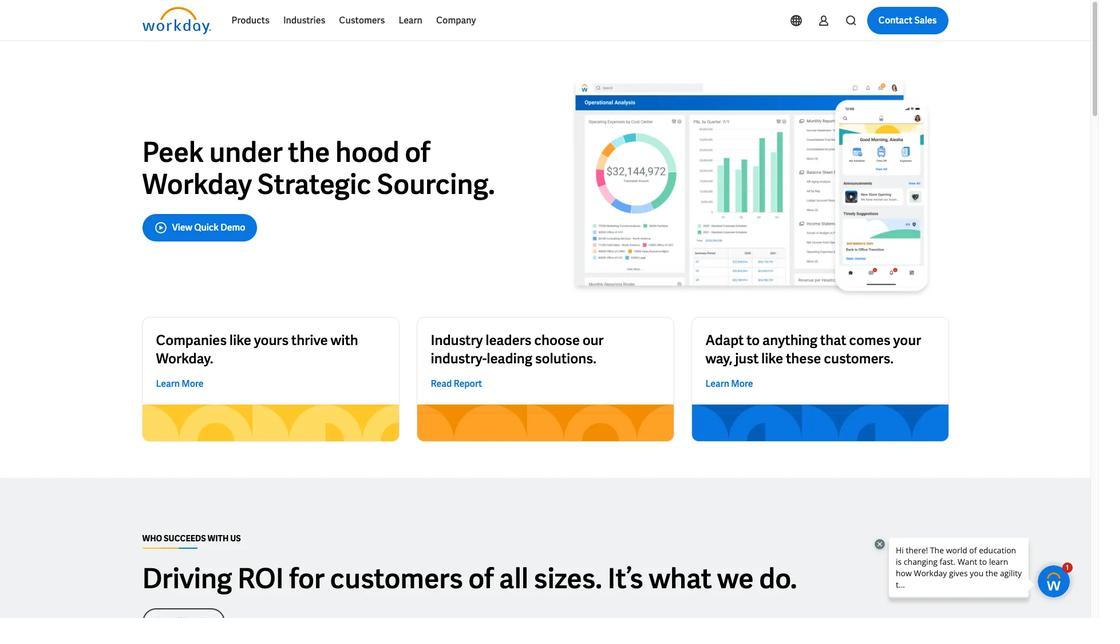 Task type: locate. For each thing, give the bounding box(es) containing it.
industry
[[431, 332, 483, 350]]

workday.
[[156, 350, 214, 368]]

1 more from the left
[[182, 378, 204, 390]]

0 vertical spatial like
[[230, 332, 251, 350]]

more
[[182, 378, 204, 390], [732, 378, 754, 390]]

learn button
[[392, 7, 430, 34]]

strategic
[[258, 166, 372, 202]]

company
[[437, 14, 476, 26]]

of left all
[[469, 561, 494, 597]]

more for companies like yours thrive with workday.
[[182, 378, 204, 390]]

1 horizontal spatial learn
[[399, 14, 423, 26]]

like left yours at the bottom of page
[[230, 332, 251, 350]]

2 learn more from the left
[[706, 378, 754, 390]]

of right hood
[[405, 134, 430, 170]]

learn more for adapt to anything that comes your way, just like these customers.
[[706, 378, 754, 390]]

products
[[232, 14, 270, 26]]

learn for adapt to anything that comes your way, just like these customers.
[[706, 378, 730, 390]]

anything
[[763, 332, 818, 350]]

like right just
[[762, 350, 784, 368]]

learn more down the way,
[[706, 378, 754, 390]]

of
[[405, 134, 430, 170], [469, 561, 494, 597]]

1 horizontal spatial learn more
[[706, 378, 754, 390]]

learn down the way,
[[706, 378, 730, 390]]

0 horizontal spatial like
[[230, 332, 251, 350]]

who succeeds with us
[[142, 534, 241, 544]]

peek under the hood of workday strategic sourcing.
[[142, 134, 495, 202]]

like inside adapt to anything that comes your way, just like these customers.
[[762, 350, 784, 368]]

for
[[289, 561, 325, 597]]

industries button
[[277, 7, 332, 34]]

desktop view of financial management operational analysis dashboard showing operating expenses by cost center and mobile view of human capital management home screen showing suggested tasks and announcements. image
[[555, 78, 949, 300]]

customers.
[[825, 350, 894, 368]]

learn more down workday.
[[156, 378, 204, 390]]

with
[[208, 534, 229, 544]]

more down just
[[732, 378, 754, 390]]

1 vertical spatial like
[[762, 350, 784, 368]]

learn down workday.
[[156, 378, 180, 390]]

0 horizontal spatial learn more link
[[156, 378, 204, 391]]

like
[[230, 332, 251, 350], [762, 350, 784, 368]]

2 learn more link from the left
[[706, 378, 754, 391]]

1 vertical spatial of
[[469, 561, 494, 597]]

it's
[[608, 561, 644, 597]]

0 vertical spatial of
[[405, 134, 430, 170]]

that
[[821, 332, 847, 350]]

like inside the companies like yours thrive with workday.
[[230, 332, 251, 350]]

0 horizontal spatial learn
[[156, 378, 180, 390]]

sales
[[915, 14, 938, 26]]

learn more link down workday.
[[156, 378, 204, 391]]

just
[[736, 350, 759, 368]]

learn inside dropdown button
[[399, 14, 423, 26]]

sizes.
[[534, 561, 603, 597]]

company button
[[430, 7, 483, 34]]

2 horizontal spatial learn
[[706, 378, 730, 390]]

we
[[718, 561, 754, 597]]

learn more link down the way,
[[706, 378, 754, 391]]

of inside peek under the hood of workday strategic sourcing.
[[405, 134, 430, 170]]

report
[[454, 378, 482, 390]]

learn more link for adapt to anything that comes your way, just like these customers.
[[706, 378, 754, 391]]

learn more
[[156, 378, 204, 390], [706, 378, 754, 390]]

0 horizontal spatial of
[[405, 134, 430, 170]]

the
[[288, 134, 330, 170]]

0 horizontal spatial learn more
[[156, 378, 204, 390]]

leading
[[487, 350, 533, 368]]

1 learn more from the left
[[156, 378, 204, 390]]

do.
[[760, 561, 798, 597]]

1 horizontal spatial like
[[762, 350, 784, 368]]

1 horizontal spatial more
[[732, 378, 754, 390]]

0 horizontal spatial more
[[182, 378, 204, 390]]

learn more link
[[156, 378, 204, 391], [706, 378, 754, 391]]

more down workday.
[[182, 378, 204, 390]]

read
[[431, 378, 452, 390]]

more for adapt to anything that comes your way, just like these customers.
[[732, 378, 754, 390]]

learn left the company
[[399, 14, 423, 26]]

all
[[500, 561, 529, 597]]

1 horizontal spatial of
[[469, 561, 494, 597]]

2 more from the left
[[732, 378, 754, 390]]

thrive
[[291, 332, 328, 350]]

1 horizontal spatial learn more link
[[706, 378, 754, 391]]

driving
[[142, 561, 232, 597]]

of for hood
[[405, 134, 430, 170]]

learn
[[399, 14, 423, 26], [156, 378, 180, 390], [706, 378, 730, 390]]

1 learn more link from the left
[[156, 378, 204, 391]]



Task type: vqa. For each thing, say whether or not it's contained in the screenshot.
COMES
yes



Task type: describe. For each thing, give the bounding box(es) containing it.
choose
[[535, 332, 580, 350]]

contact
[[879, 14, 913, 26]]

of for customers
[[469, 561, 494, 597]]

leaders
[[486, 332, 532, 350]]

comes
[[850, 332, 891, 350]]

sourcing.
[[377, 166, 495, 202]]

roi
[[238, 561, 284, 597]]

view
[[172, 221, 193, 233]]

demo
[[221, 221, 246, 233]]

quick
[[194, 221, 219, 233]]

view quick demo link
[[142, 214, 257, 241]]

contact sales
[[879, 14, 938, 26]]

adapt to anything that comes your way, just like these customers.
[[706, 332, 922, 368]]

hood
[[336, 134, 400, 170]]

companies
[[156, 332, 227, 350]]

under
[[209, 134, 283, 170]]

our
[[583, 332, 604, 350]]

contact sales link
[[868, 7, 949, 34]]

customers button
[[332, 7, 392, 34]]

industry-
[[431, 350, 487, 368]]

adapt
[[706, 332, 744, 350]]

industries
[[284, 14, 326, 26]]

to
[[747, 332, 760, 350]]

learn more link for companies like yours thrive with workday.
[[156, 378, 204, 391]]

read report link
[[431, 378, 482, 391]]

succeeds
[[164, 534, 206, 544]]

who
[[142, 534, 162, 544]]

peek
[[142, 134, 204, 170]]

view quick demo
[[172, 221, 246, 233]]

way,
[[706, 350, 733, 368]]

driving roi for customers of all sizes. it's what we do.
[[142, 561, 798, 597]]

learn for companies like yours thrive with workday.
[[156, 378, 180, 390]]

these
[[786, 350, 822, 368]]

go to the homepage image
[[142, 7, 211, 34]]

yours
[[254, 332, 289, 350]]

learn more for companies like yours thrive with workday.
[[156, 378, 204, 390]]

your
[[894, 332, 922, 350]]

us
[[230, 534, 241, 544]]

companies like yours thrive with workday.
[[156, 332, 359, 368]]

products button
[[225, 7, 277, 34]]

industry leaders choose our industry-leading solutions.
[[431, 332, 604, 368]]

solutions.
[[535, 350, 597, 368]]

workday
[[142, 166, 252, 202]]

what
[[649, 561, 712, 597]]

read report
[[431, 378, 482, 390]]

with
[[331, 332, 359, 350]]

customers
[[330, 561, 463, 597]]

customers
[[339, 14, 385, 26]]



